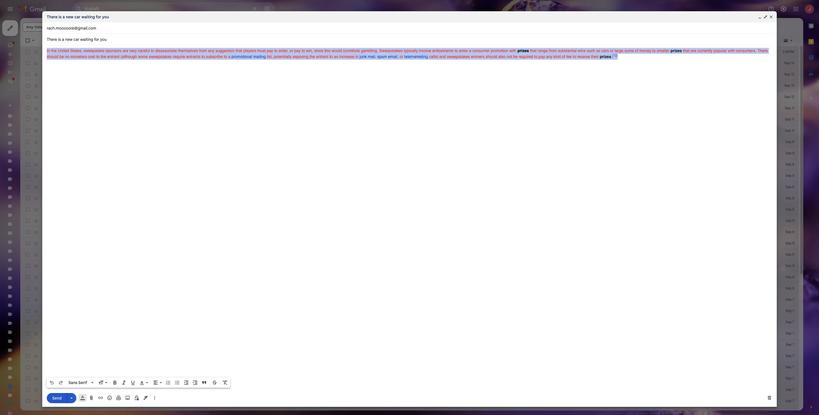 Task type: describe. For each thing, give the bounding box(es) containing it.
17 not important switch from the top
[[42, 229, 47, 235]]

12 not important switch from the top
[[42, 173, 47, 179]]

constitute
[[343, 48, 360, 53]]

clear search image
[[249, 3, 260, 14]]

pay inside the calls) and sweepstakes winners should also not be required to pay any kind of fee to receive their prizes . [12]
[[539, 54, 545, 59]]

sep 11 for 3rd sep 11 row from the bottom
[[785, 106, 794, 110]]

[12] link
[[612, 53, 618, 57]]

to right the fee
[[573, 54, 576, 59]]

michael clayton - hi gary, just saw this flick, it was awesome
[[106, 376, 215, 381]]

11 sep 8 row from the top
[[20, 249, 799, 260]]

insig
[[438, 61, 446, 66]]

7 sep 7 row from the top
[[20, 362, 799, 373]]

sep for second sep 12 row
[[785, 83, 791, 88]]

needs
[[108, 388, 117, 392]]

just
[[253, 410, 260, 415]]

that up the promotional
[[236, 48, 242, 53]]

to up attending
[[224, 54, 227, 59]]

0 horizontal spatial any
[[208, 48, 214, 53]]

of left film
[[152, 387, 156, 392]]

susan,
[[171, 61, 183, 66]]

sep 8 for tenth sep 8 row from the bottom of the main content containing has attachment
[[786, 185, 794, 189]]

4 sep 7 row from the top
[[20, 328, 799, 339]]

would inside row
[[289, 61, 300, 66]]

to right cost
[[96, 54, 100, 59]]

sweepstakes
[[379, 48, 403, 53]]

sep for second the sep 7 row from the top of the main content containing has attachment
[[786, 309, 792, 313]]

3 sep 7 from the top
[[786, 320, 794, 324]]

4 sep 8 row from the top
[[20, 170, 799, 181]]

or up on
[[400, 54, 403, 59]]

1 12 from the top
[[791, 72, 794, 76]]

8 not important switch from the top
[[42, 128, 47, 134]]

yesterday.
[[263, 61, 282, 66]]

sep 8 for third sep 8 row from the bottom of the main content containing has attachment
[[786, 264, 794, 268]]

cars
[[602, 48, 609, 53]]

2 not important switch from the top
[[42, 60, 47, 66]]

0 vertical spatial it
[[321, 61, 323, 66]]

sans serif
[[68, 380, 87, 385]]

is for there is a new car waiting for you
[[59, 14, 62, 19]]

sep for first sep 12 row from the bottom
[[785, 95, 791, 99]]

of right sums at top
[[635, 48, 638, 53]]

cost
[[88, 54, 95, 59]]

sep 8 for 13th sep 8 row from the bottom of the main content containing has attachment
[[786, 151, 794, 155]]

to up potentially
[[274, 48, 278, 53]]

1 horizontal spatial with
[[510, 48, 517, 53]]

was
[[190, 376, 197, 381]]

attachment
[[68, 25, 90, 30]]

sweepstake inside message body text field
[[84, 48, 104, 53]]

29 not important switch from the top
[[42, 365, 47, 370]]

pay up exposing
[[294, 48, 301, 53]]

of left film.
[[236, 387, 239, 392]]

9 7 from the top
[[793, 388, 794, 392]]

4 draft from the top
[[50, 387, 59, 392]]

9 not important switch from the top
[[42, 139, 47, 145]]

pay up list,
[[267, 48, 273, 53]]

gachapon means...
[[146, 399, 181, 404]]

sep 8 for 12th sep 8 row from the bottom
[[786, 162, 794, 167]]

13 sep 8 row from the top
[[20, 272, 799, 283]]

insert files using drive image
[[116, 395, 121, 401]]

strikethrough ‪(⌘⇧x)‬ image
[[212, 380, 217, 386]]

3 sep 8 row from the top
[[20, 159, 799, 170]]

12 sep 8 row from the top
[[20, 260, 799, 272]]

for inside there is a new car waiting for you dialog
[[96, 14, 101, 19]]

8 for 14th sep 8 row from the bottom of the main content containing has attachment
[[793, 140, 794, 144]]

an
[[334, 54, 338, 59]]

4 row from the top
[[20, 384, 799, 396]]

don't
[[176, 387, 185, 392]]

their
[[591, 54, 599, 59]]

2 horizontal spatial prizes
[[671, 48, 682, 53]]

a inside row
[[122, 49, 124, 54]]

sep for 12th sep 8 row from the bottom
[[786, 162, 792, 167]]

have
[[277, 410, 286, 415]]

0 horizontal spatial prizes
[[518, 48, 529, 53]]

sep for 6th sep 8 row from the bottom of the main content containing has attachment
[[786, 230, 792, 234]]

3 sep 12 row from the top
[[20, 91, 799, 103]]

sep for 5th sep 8 row from the bottom
[[786, 241, 792, 245]]

mando
[[129, 410, 142, 415]]

nearing
[[267, 387, 280, 392]]

sep for tenth sep 8 row from the bottom of the main content containing has attachment
[[786, 185, 792, 189]]

not
[[507, 54, 512, 59]]

10 sep 7 from the top
[[786, 399, 794, 403]]

sep for 14th sep 8 row from the bottom of the main content containing has attachment
[[786, 140, 792, 144]]

would inside message body text field
[[332, 48, 342, 53]]

search mail image
[[74, 4, 84, 14]]

8 for 4th sep 8 row from the top of the main content containing has attachment
[[793, 174, 794, 178]]

5 sep 7 from the top
[[786, 343, 794, 347]]

there is a new car waiting for you - in the united states, sweepstake sponsors are very careful to disassociate themselves from any suggestion that players must pay to enter, or pay to win, since t
[[106, 49, 455, 54]]

8 for fourth sep 8 row from the bottom
[[793, 252, 794, 257]]

1 cut from the left
[[145, 387, 151, 392]]

sep for 4th the sep 7 row from the bottom
[[786, 331, 792, 336]]

draft for orlando, my mando
[[50, 410, 59, 415]]

6 7 from the top
[[793, 354, 794, 358]]

pop out image
[[763, 15, 768, 19]]

prizes inside the calls) and sweepstakes winners should also not be required to pay any kind of fee to receive their prizes . [12]
[[600, 54, 611, 59]]

9 sep 7 from the top
[[786, 388, 794, 392]]

provide
[[346, 61, 360, 66]]

session.
[[413, 61, 428, 66]]

sep for first sep 8 row from the bottom
[[786, 286, 792, 290]]

suggestion inside main content
[[342, 49, 362, 54]]

2 7 from the top
[[793, 309, 794, 313]]

sep for second sep 8 row from the bottom of the main content containing has attachment
[[786, 275, 792, 279]]

win, inside message body text field
[[306, 48, 313, 53]]

budget
[[128, 61, 141, 66]]

your
[[429, 61, 437, 66]]

1 horizontal spatial sponsors
[[229, 49, 246, 54]]

session
[[249, 61, 262, 66]]

draft for michael clayton
[[50, 376, 59, 381]]

6 sep 7 row from the top
[[20, 350, 799, 362]]

0 horizontal spatial are
[[123, 48, 128, 53]]

to up exposing
[[302, 48, 305, 53]]

to right required
[[534, 54, 538, 59]]

of inside the calls) and sweepstakes winners should also not be required to pay any kind of fee to receive their prizes . [12]
[[562, 54, 565, 59]]

attach files image
[[89, 395, 94, 401]]

needs to write rough cut of film - tim, don't forget to edit the rough cut of the film. we're nearing the deadline.
[[108, 387, 305, 392]]

there inside "that are currently popular with consumers. there should be no monetary cost to the entrant (although some sweepstakes require entrants to subscribe to a"
[[758, 48, 768, 53]]

33 not important switch from the top
[[42, 410, 47, 415]]

that are currently popular with consumers. there should be no monetary cost to the entrant (although some sweepstakes require entrants to subscribe to a
[[47, 48, 768, 59]]

just
[[154, 376, 161, 381]]

that left range
[[530, 48, 537, 53]]

mail
[[368, 54, 375, 59]]

3 sep 11 row from the top
[[20, 125, 799, 136]]

1 not important switch from the top
[[42, 49, 47, 55]]

14 sep 8 row from the top
[[20, 283, 799, 294]]

8 for 5th sep 8 row from the bottom
[[793, 241, 794, 245]]

sep for 13th sep 8 row from the bottom of the main content containing has attachment
[[786, 151, 792, 155]]

appreciate
[[301, 61, 320, 66]]

2 sep 8 row from the top
[[20, 148, 799, 159]]

since inside row
[[443, 49, 452, 54]]

dunlap
[[287, 410, 299, 415]]

insert link ‪(⌘k)‬ image
[[98, 395, 103, 401]]

2 sep 7 from the top
[[786, 309, 794, 313]]

to right money
[[653, 48, 656, 53]]

enter, inside row
[[407, 49, 417, 54]]

entrants
[[186, 54, 200, 59]]

if
[[324, 61, 327, 66]]

promotional mailing list, potentially exposing the entrant to an increase in junk mail , spam email , or telemarketing
[[232, 54, 428, 59]]

10 7 from the top
[[793, 399, 794, 403]]

31 not important switch from the top
[[42, 387, 47, 393]]

1 , from the left
[[375, 54, 376, 59]]

range
[[538, 48, 548, 53]]

2 sep 11 row from the top
[[20, 114, 799, 125]]

more options image
[[153, 395, 156, 401]]

4 not important switch from the top
[[42, 83, 47, 88]]

consumers.
[[736, 48, 757, 53]]

t
[[453, 49, 455, 54]]

sans
[[68, 380, 77, 385]]

some
[[138, 54, 148, 59]]

to up your
[[430, 49, 434, 54]]

1 sep 7 row from the top
[[20, 294, 799, 305]]

to left an
[[330, 54, 333, 59]]

.
[[611, 54, 612, 59]]

film.
[[247, 387, 255, 392]]

Subject field
[[47, 37, 772, 42]]

there for there is a new car waiting for you
[[47, 14, 58, 19]]

1 row from the top
[[20, 46, 799, 57]]

13 not important switch from the top
[[42, 184, 47, 190]]

any inside the calls) and sweepstakes winners should also not be required to pay any kind of fee to receive their prizes . [12]
[[546, 54, 553, 59]]

approval
[[142, 61, 158, 66]]

with inside "that are currently popular with consumers. there should be no monetary cost to the entrant (although some sweepstakes require entrants to subscribe to a"
[[728, 48, 735, 53]]

1 sep 8 row from the top
[[20, 136, 799, 148]]

22 not important switch from the top
[[42, 286, 47, 291]]

a up "has"
[[63, 14, 65, 19]]

large
[[615, 48, 624, 53]]

- right mando
[[143, 410, 145, 415]]

attending
[[210, 61, 227, 66]]

subject,
[[236, 410, 250, 415]]

redo ‪(⌘y)‬ image
[[58, 380, 64, 386]]

2 row from the top
[[20, 57, 799, 69]]

sep 8 for fourth sep 8 row from the bottom
[[786, 252, 794, 257]]

there is a new car waiting for you dialog
[[42, 11, 777, 407]]

8 for 6th sep 8 row from the bottom of the main content containing has attachment
[[793, 230, 794, 234]]

also
[[498, 54, 506, 59]]

1 vertical spatial gary,
[[150, 410, 159, 415]]

to right the entrants
[[202, 54, 205, 59]]

enticements
[[432, 48, 454, 53]]

9 sep 8 row from the top
[[20, 227, 799, 238]]

8 for second sep 8 row from the bottom of the main content containing has attachment
[[793, 275, 794, 279]]

send
[[52, 396, 62, 401]]

united inside message body text field
[[58, 48, 69, 53]]

8 for 13th sep 8 row from the bottom of the main content containing has attachment
[[793, 151, 794, 155]]

as
[[596, 48, 601, 53]]

we're
[[256, 387, 266, 392]]

6 sep 8 row from the top
[[20, 193, 799, 204]]

such
[[587, 48, 595, 53]]

sweepstakes inside "that are currently popular with consumers. there should be no monetary cost to the entrant (although some sweepstakes require entrants to subscribe to a"
[[149, 54, 172, 59]]

8 for sixth sep 8 row from the top
[[793, 196, 794, 200]]

26 not important switch from the top
[[42, 331, 47, 336]]

clayton
[[121, 376, 135, 381]]

11 7 from the top
[[793, 410, 794, 414]]

awesome
[[198, 376, 215, 381]]

27 not important switch from the top
[[42, 342, 47, 348]]

serif
[[78, 380, 87, 385]]

sep 11 for second sep 11 row from the bottom
[[785, 117, 794, 121]]

1 sep 7 from the top
[[786, 298, 794, 302]]

11 for 27th not important 'switch' from the bottom
[[792, 117, 794, 121]]

to inside needs to write rough cut of film - tim, don't forget to edit the rough cut of the film. we're nearing the deadline.
[[118, 388, 121, 392]]

8 for third sep 8 row from the bottom of the main content containing has attachment
[[793, 264, 794, 268]]

kind
[[554, 54, 561, 59]]

saw
[[162, 376, 169, 381]]

refresh image
[[42, 38, 47, 43]]

thank
[[184, 61, 195, 66]]

5 sep 7 row from the top
[[20, 339, 799, 350]]

sep for 3rd sep 11 row from the bottom
[[785, 106, 791, 110]]

sep 8 for 14th sep 8 row from the bottom of the main content containing has attachment
[[786, 140, 794, 144]]

to right list,
[[276, 49, 279, 54]]

30 not important switch from the top
[[42, 376, 47, 381]]

united inside row
[[181, 49, 193, 54]]

discard draft ‪(⌘⇧d)‬ image
[[767, 395, 772, 401]]

we
[[283, 61, 288, 66]]

settings image
[[780, 6, 787, 12]]

players inside main content
[[371, 49, 384, 54]]

be inside the calls) and sweepstakes winners should also not be required to pay any kind of fee to receive their prizes . [12]
[[513, 54, 518, 59]]

7 7 from the top
[[793, 365, 794, 369]]

disassociate inside message body text field
[[155, 48, 177, 53]]

28 not important switch from the top
[[42, 353, 47, 359]]

sep for fourth sep 8 row from the bottom
[[786, 252, 792, 257]]

be inside "that are currently popular with consumers. there should be no monetary cost to the entrant (although some sweepstakes require entrants to subscribe to a"
[[59, 54, 64, 59]]

indent more ‪(⌘])‬ image
[[192, 380, 198, 386]]

0 horizontal spatial hi
[[139, 376, 142, 381]]

2 sep 12 row from the top
[[20, 80, 799, 91]]

1 vertical spatial hi
[[146, 410, 149, 415]]

list,
[[267, 54, 273, 59]]

- up the dear
[[167, 49, 169, 54]]

sep 8 for first sep 8 row from the bottom
[[786, 286, 794, 290]]

junk
[[360, 54, 367, 59]]

8 sep 8 row from the top
[[20, 215, 799, 227]]

inappropriate
[[190, 410, 214, 415]]

waiting for there is a new car waiting for you - in the united states, sweepstake sponsors are very careful to disassociate themselves from any suggestion that players must pay to enter, or pay to win, since t
[[140, 49, 153, 54]]

2 horizontal spatial from
[[549, 48, 557, 53]]

in inside message body text field
[[47, 48, 50, 53]]

3 not important switch from the top
[[42, 72, 47, 77]]

junk mail link
[[360, 54, 375, 59]]

23 not important switch from the top
[[42, 297, 47, 303]]

20 not important switch from the top
[[42, 263, 47, 269]]

sorry
[[167, 410, 176, 415]]

exposing
[[293, 54, 309, 59]]

states, inside message body text field
[[70, 48, 83, 53]]

5 sep 8 row from the top
[[20, 181, 799, 193]]

toggle split pane mode image
[[783, 38, 789, 43]]

request for budget approval - dear susan, thank you for attending the training session yesterday. we would appreciate it if you could provide us with your feedback on the session. your insig
[[106, 61, 446, 66]]

to left edit at the left bottom of page
[[198, 387, 201, 392]]

i'm
[[160, 410, 166, 415]]

in the united states, sweepstake sponsors are very careful to disassociate themselves from any suggestion that players must pay to enter, or pay to win, since this would constitute gambling. sweepstakes typically involve enticements to enter a consumer promotion with
[[47, 48, 517, 53]]

7 sep 8 row from the top
[[20, 204, 799, 215]]

sep for fifth the sep 7 row from the bottom
[[786, 320, 792, 324]]

new for there is a new car waiting for you
[[66, 14, 73, 19]]

a inside "that are currently popular with consumers. there should be no monetary cost to the entrant (although some sweepstakes require entrants to subscribe to a"
[[228, 54, 230, 59]]



Task type: vqa. For each thing, say whether or not it's contained in the screenshot.


Task type: locate. For each thing, give the bounding box(es) containing it.
sweepstake inside main content
[[207, 49, 228, 54]]

sep for 1st sep 12 row
[[785, 72, 791, 76]]

formatting options toolbar
[[47, 378, 230, 388]]

11 not important switch from the top
[[42, 162, 47, 167]]

potentially
[[274, 54, 292, 59]]

numbered list ‪(⌘⇧7)‬ image
[[165, 380, 171, 386]]

8 for tenth sep 8 row from the bottom of the main content containing has attachment
[[793, 185, 794, 189]]

1 horizontal spatial this
[[325, 48, 331, 53]]

sep 8 for sixth sep 8 row from the top
[[786, 196, 794, 200]]

10 sep 8 row from the top
[[20, 238, 799, 249]]

2 i from the left
[[275, 410, 276, 415]]

money
[[640, 48, 651, 53]]

car inside dialog
[[74, 14, 80, 19]]

sep 8 for 5th sep 8 row from the bottom
[[786, 241, 794, 245]]

spam
[[377, 54, 387, 59]]

5 row from the top
[[20, 396, 799, 407]]

0 vertical spatial hi
[[139, 376, 142, 381]]

there up request
[[106, 49, 117, 54]]

that inside "that are currently popular with consumers. there should be no monetary cost to the entrant (although some sweepstakes require entrants to subscribe to a"
[[683, 48, 690, 53]]

2 sweepstakes from the left
[[447, 54, 470, 59]]

car for there is a new car waiting for you
[[74, 14, 80, 19]]

hi
[[139, 376, 142, 381], [146, 410, 149, 415]]

0 vertical spatial car
[[74, 14, 80, 19]]

draft for there is a new car waiting for you
[[50, 49, 59, 54]]

is inside dialog
[[59, 14, 62, 19]]

sweepstake up cost
[[84, 48, 104, 53]]

this inside main content
[[170, 376, 177, 381]]

with down junk mail link
[[366, 61, 373, 66]]

sep 12 for first sep 12 row from the bottom
[[785, 95, 794, 99]]

require
[[173, 54, 185, 59]]

would down exposing
[[289, 61, 300, 66]]

25 not important switch from the top
[[42, 319, 47, 325]]

quote ‪(⌘⇧9)‬ image
[[201, 380, 207, 386]]

promotional mailing link
[[232, 54, 266, 59]]

32 not important switch from the top
[[42, 398, 47, 404]]

0 horizontal spatial very
[[129, 48, 137, 53]]

gary, left just
[[143, 376, 153, 381]]

draft for request for budget approval
[[50, 61, 59, 66]]

1 7 from the top
[[793, 298, 794, 302]]

i
[[251, 410, 252, 415], [275, 410, 276, 415]]

0 horizontal spatial should
[[47, 54, 58, 59]]

1 vertical spatial sep 12
[[785, 83, 794, 88]]

sep 12 row
[[20, 69, 799, 80], [20, 80, 799, 91], [20, 91, 799, 103]]

winners
[[471, 54, 485, 59]]

[12]
[[612, 53, 618, 57]]

1 horizontal spatial hi
[[146, 410, 149, 415]]

5 sep 8 from the top
[[786, 185, 794, 189]]

from up the entrants
[[199, 48, 207, 53]]

sep for 7th sep 8 row from the bottom of the main content containing has attachment
[[786, 219, 792, 223]]

michael
[[106, 376, 120, 381]]

any up could
[[334, 49, 341, 54]]

0 horizontal spatial careful
[[138, 48, 150, 53]]

1 horizontal spatial would
[[332, 48, 342, 53]]

pay up on
[[395, 49, 401, 54]]

2 vertical spatial 12
[[791, 95, 794, 99]]

request
[[106, 61, 121, 66]]

underline ‪(⌘u)‬ image
[[130, 380, 136, 386]]

1 horizontal spatial be
[[513, 54, 518, 59]]

7 sep 7 from the top
[[786, 365, 794, 369]]

0 horizontal spatial from
[[199, 48, 207, 53]]

1 sweepstakes from the left
[[149, 54, 172, 59]]

0 horizontal spatial would
[[289, 61, 300, 66]]

entrant inside "that are currently popular with consumers. there should be no monetary cost to the entrant (although some sweepstakes require entrants to subscribe to a"
[[107, 54, 120, 59]]

sep 7 row
[[20, 294, 799, 305], [20, 305, 799, 317], [20, 317, 799, 328], [20, 328, 799, 339], [20, 339, 799, 350], [20, 350, 799, 362], [20, 362, 799, 373]]

sep 11
[[785, 106, 794, 110], [785, 117, 794, 121], [785, 128, 794, 133]]

would up an
[[332, 48, 342, 53]]

since inside message body text field
[[314, 48, 323, 53]]

1 entrant from the left
[[107, 54, 120, 59]]

undo ‪(⌘z)‬ image
[[49, 380, 55, 386]]

prizes up the calls) and sweepstakes winners should also not be required to pay any kind of fee to receive their prizes . [12]
[[518, 48, 529, 53]]

sep 11 for 1st sep 11 row from the bottom
[[785, 128, 794, 133]]

1 vertical spatial is
[[118, 49, 121, 54]]

11 for 8th not important 'switch' from the top
[[792, 128, 794, 133]]

0 horizontal spatial this
[[170, 376, 177, 381]]

or up [12] link
[[610, 48, 614, 53]]

united up thank
[[181, 49, 193, 54]]

1 horizontal spatial careful
[[262, 49, 275, 54]]

new inside there is a new car waiting for you dialog
[[66, 14, 73, 19]]

1 horizontal spatial any
[[334, 49, 341, 54]]

3 sep 7 row from the top
[[20, 317, 799, 328]]

i left have
[[275, 410, 276, 415]]

calls) and sweepstakes winners should also not be required to pay any kind of fee to receive their prizes . [12]
[[428, 53, 618, 59]]

prizes
[[518, 48, 529, 53], [671, 48, 682, 53], [600, 54, 611, 59]]

1 sep 11 from the top
[[785, 106, 794, 110]]

waiting inside row
[[140, 49, 153, 54]]

indent less ‪(⌘[)‬ image
[[183, 380, 189, 386]]

2 horizontal spatial are
[[691, 48, 697, 53]]

1 vertical spatial sep 11
[[785, 117, 794, 121]]

0 vertical spatial new
[[66, 14, 73, 19]]

united
[[58, 48, 69, 53], [181, 49, 193, 54]]

1 horizontal spatial entrant
[[316, 54, 329, 59]]

be right not
[[513, 54, 518, 59]]

1 should from the left
[[47, 54, 58, 59]]

1 horizontal spatial cut
[[229, 387, 235, 392]]

1 sep 12 row from the top
[[20, 69, 799, 80]]

0 horizontal spatial cut
[[145, 387, 151, 392]]

suggestion up "provide"
[[342, 49, 362, 54]]

0 horizontal spatial sponsors
[[106, 48, 122, 53]]

disassociate up we
[[280, 49, 303, 54]]

from inside row
[[325, 49, 333, 54]]

older image
[[772, 38, 778, 43]]

Message Body text field
[[47, 48, 772, 376]]

1 horizontal spatial from
[[325, 49, 333, 54]]

waiting inside dialog
[[81, 14, 95, 19]]

0 horizontal spatial players
[[243, 48, 256, 53]]

remove formatting ‪(⌘\)‬ image
[[222, 380, 228, 386]]

8 for 7th sep 8 row from the bottom of the main content containing has attachment
[[793, 219, 794, 223]]

email
[[388, 54, 398, 59]]

2 horizontal spatial there
[[758, 48, 768, 53]]

subscribe
[[206, 54, 223, 59]]

there up rach.mooooore@gmail.com on the top left
[[47, 14, 58, 19]]

gambling.
[[361, 48, 378, 53]]

enter, up potentially
[[279, 48, 289, 53]]

1 horizontal spatial enter,
[[407, 49, 417, 54]]

is for there is a new car waiting for you - in the united states, sweepstake sponsors are very careful to disassociate themselves from any suggestion that players must pay to enter, or pay to win, since t
[[118, 49, 121, 54]]

draft
[[50, 49, 59, 54], [50, 61, 59, 66], [50, 376, 59, 381], [50, 387, 59, 392], [50, 399, 59, 404], [50, 410, 59, 415]]

6 row from the top
[[20, 407, 799, 415]]

or up potentially
[[290, 48, 293, 53]]

1 horizontal spatial it
[[321, 61, 323, 66]]

means...
[[166, 399, 181, 404]]

a
[[63, 14, 65, 19], [469, 48, 471, 53], [122, 49, 124, 54], [228, 54, 230, 59]]

sep 8 for eighth sep 8 row from the bottom
[[786, 207, 794, 212]]

2 horizontal spatial any
[[546, 54, 553, 59]]

themselves inside row
[[304, 49, 324, 54]]

united up no
[[58, 48, 69, 53]]

1 vertical spatial 11
[[792, 117, 794, 121]]

sep 12 for second sep 12 row
[[785, 83, 794, 88]]

1 horizontal spatial sweepstakes
[[447, 54, 470, 59]]

orlando,
[[106, 410, 122, 415]]

0 horizontal spatial themselves
[[178, 48, 198, 53]]

1 sep 8 from the top
[[786, 140, 794, 144]]

disassociate up the dear
[[155, 48, 177, 53]]

1 horizontal spatial must
[[385, 49, 394, 54]]

row
[[20, 46, 799, 57], [20, 57, 799, 69], [20, 373, 799, 384], [20, 384, 799, 396], [20, 396, 799, 407], [20, 407, 799, 415]]

are inside row
[[247, 49, 253, 54]]

0 horizontal spatial since
[[314, 48, 323, 53]]

on
[[401, 61, 406, 66]]

i left the just
[[251, 410, 252, 415]]

6 sep 7 from the top
[[786, 354, 794, 358]]

mailing
[[253, 54, 266, 59]]

13 sep 8 from the top
[[786, 275, 794, 279]]

1 horizontal spatial sweepstake
[[207, 49, 228, 54]]

win, up insig
[[435, 49, 442, 54]]

None search field
[[72, 2, 275, 16]]

15 not important switch from the top
[[42, 207, 47, 212]]

themselves
[[178, 48, 198, 53], [304, 49, 324, 54]]

1 horizontal spatial players
[[371, 49, 384, 54]]

3 11 from the top
[[792, 128, 794, 133]]

sep 12 for 1st sep 12 row
[[785, 72, 794, 76]]

sep 8 for 6th sep 8 row from the bottom of the main content containing has attachment
[[786, 230, 794, 234]]

5 7 from the top
[[793, 343, 794, 347]]

1 horizontal spatial since
[[443, 49, 452, 54]]

new inside row
[[125, 49, 132, 54]]

italic ‪(⌘i)‬ image
[[121, 380, 127, 386]]

is up request
[[118, 49, 121, 54]]

that left currently
[[683, 48, 690, 53]]

promotional
[[232, 54, 252, 59]]

very up (although
[[129, 48, 137, 53]]

has
[[59, 25, 67, 30]]

hi right underline ‪(⌘u)‬ image
[[139, 376, 142, 381]]

1 horizontal spatial waiting
[[140, 49, 153, 54]]

rough
[[217, 387, 228, 392]]

enter,
[[279, 48, 289, 53], [407, 49, 417, 54]]

14 sep 8 from the top
[[786, 286, 794, 290]]

smaller
[[657, 48, 670, 53]]

5 draft from the top
[[50, 399, 59, 404]]

monetary
[[70, 54, 87, 59]]

learned
[[261, 410, 274, 415]]

1 vertical spatial 12
[[791, 83, 794, 88]]

main content
[[20, 18, 803, 415]]

disassociate inside row
[[280, 49, 303, 54]]

3 12 from the top
[[791, 95, 794, 99]]

0 vertical spatial sep 11
[[785, 106, 794, 110]]

sweepstakes inside the calls) and sweepstakes winners should also not be required to pay any kind of fee to receive their prizes . [12]
[[447, 54, 470, 59]]

0 horizontal spatial with
[[366, 61, 373, 66]]

in down "refresh" image
[[47, 48, 50, 53]]

8 for first sep 8 row from the bottom
[[793, 286, 794, 290]]

sep 8 for 7th sep 8 row from the bottom of the main content containing has attachment
[[786, 219, 794, 223]]

1 horizontal spatial prizes
[[600, 54, 611, 59]]

of right tone
[[224, 410, 228, 415]]

8 for 12th sep 8 row from the bottom
[[793, 162, 794, 167]]

should left no
[[47, 54, 58, 59]]

should inside the calls) and sweepstakes winners should also not be required to pay any kind of fee to receive their prizes . [12]
[[486, 54, 497, 59]]

insert signature image
[[143, 395, 148, 401]]

is
[[59, 14, 62, 19], [118, 49, 121, 54]]

that right in
[[363, 49, 370, 54]]

a left "some"
[[122, 49, 124, 54]]

to up on
[[402, 49, 406, 54]]

from
[[199, 48, 207, 53], [549, 48, 557, 53], [325, 49, 333, 54]]

2 , from the left
[[398, 54, 399, 59]]

0 horizontal spatial must
[[257, 48, 266, 53]]

very inside row
[[254, 49, 261, 54]]

that inside row
[[363, 49, 370, 54]]

0 vertical spatial this
[[325, 48, 331, 53]]

sep 8 for 4th sep 8 row from the top of the main content containing has attachment
[[786, 174, 794, 178]]

telemarketing
[[404, 54, 428, 59]]

0 horizontal spatial enter,
[[279, 48, 289, 53]]

entrant
[[107, 54, 120, 59], [316, 54, 329, 59]]

bold ‪(⌘b)‬ image
[[112, 380, 118, 386]]

is inside main content
[[118, 49, 121, 54]]

themselves up the entrants
[[178, 48, 198, 53]]

gachapon
[[146, 399, 165, 404]]

11 8 from the top
[[793, 252, 794, 257]]

insert photo image
[[125, 395, 130, 401]]

9 sep 8 from the top
[[786, 230, 794, 234]]

2 be from the left
[[513, 54, 518, 59]]

it left "was"
[[187, 376, 189, 381]]

are inside "that are currently popular with consumers. there should be no monetary cost to the entrant (although some sweepstakes require entrants to subscribe to a"
[[691, 48, 697, 53]]

of
[[635, 48, 638, 53], [562, 54, 565, 59], [152, 387, 156, 392], [236, 387, 239, 392], [224, 410, 228, 415]]

sep 8 row
[[20, 136, 799, 148], [20, 148, 799, 159], [20, 159, 799, 170], [20, 170, 799, 181], [20, 181, 799, 193], [20, 193, 799, 204], [20, 204, 799, 215], [20, 215, 799, 227], [20, 227, 799, 238], [20, 238, 799, 249], [20, 249, 799, 260], [20, 260, 799, 272], [20, 272, 799, 283], [20, 283, 799, 294]]

feedback
[[383, 61, 400, 66]]

6 not important switch from the top
[[42, 105, 47, 111]]

and
[[439, 54, 446, 59]]

edit
[[203, 387, 209, 392]]

2 sep 12 from the top
[[785, 83, 794, 88]]

close image
[[769, 15, 774, 19]]

0 horizontal spatial ,
[[375, 54, 376, 59]]

new
[[66, 14, 73, 19], [125, 49, 132, 54]]

prizes down cars
[[600, 54, 611, 59]]

1 8 from the top
[[793, 140, 794, 144]]

send button
[[47, 393, 67, 403]]

0 horizontal spatial i
[[251, 410, 252, 415]]

flick,
[[178, 376, 186, 381]]

careful inside message body text field
[[138, 48, 150, 53]]

1 horizontal spatial there
[[106, 49, 117, 54]]

is up "has"
[[59, 14, 62, 19]]

1 horizontal spatial disassociate
[[280, 49, 303, 54]]

sweepstakes up the dear
[[149, 54, 172, 59]]

careful up "some"
[[138, 48, 150, 53]]

must inside message body text field
[[257, 48, 266, 53]]

4 sep 7 from the top
[[786, 331, 794, 336]]

since up promotional mailing list, potentially exposing the entrant to an increase in junk mail , spam email , or telemarketing
[[314, 48, 323, 53]]

waiting for there is a new car waiting for you
[[81, 14, 95, 19]]

0 horizontal spatial new
[[66, 14, 73, 19]]

sep
[[784, 61, 790, 65], [785, 72, 791, 76], [785, 83, 791, 88], [785, 95, 791, 99], [785, 106, 791, 110], [785, 117, 791, 121], [785, 128, 791, 133], [786, 140, 792, 144], [786, 151, 792, 155], [786, 162, 792, 167], [786, 174, 792, 178], [786, 185, 792, 189], [786, 196, 792, 200], [786, 207, 792, 212], [786, 219, 792, 223], [786, 230, 792, 234], [786, 241, 792, 245], [786, 252, 792, 257], [786, 264, 792, 268], [786, 275, 792, 279], [786, 286, 792, 290], [786, 298, 792, 302], [786, 309, 792, 313], [786, 320, 792, 324], [786, 331, 792, 336], [786, 343, 792, 347], [786, 354, 792, 358], [786, 365, 792, 369], [786, 376, 792, 381], [786, 388, 792, 392], [786, 399, 792, 403], [786, 410, 792, 414]]

sweepstakes down "enter" at the top right of page
[[447, 54, 470, 59]]

1 horizontal spatial suggestion
[[342, 49, 362, 54]]

0 horizontal spatial there
[[47, 14, 58, 19]]

states, inside row
[[194, 49, 206, 54]]

film
[[157, 387, 164, 392]]

rough
[[133, 387, 144, 392]]

or inside row
[[418, 49, 422, 54]]

telemarketing link
[[404, 54, 428, 59]]

pay up session.
[[423, 49, 429, 54]]

bulleted list ‪(⌘⇧8)‬ image
[[174, 380, 180, 386]]

1 vertical spatial car
[[133, 49, 139, 54]]

, down sweepstakes
[[398, 54, 399, 59]]

a left the promotional
[[228, 54, 230, 59]]

are up (although
[[123, 48, 128, 53]]

1 sep 12 from the top
[[785, 72, 794, 76]]

1 i from the left
[[251, 410, 252, 415]]

to left "enter" at the top right of page
[[455, 48, 458, 53]]

sep for 1st sep 11 row from the bottom
[[785, 128, 791, 133]]

since left t
[[443, 49, 452, 54]]

(although
[[121, 54, 137, 59]]

6 sep 8 from the top
[[786, 196, 794, 200]]

1 vertical spatial waiting
[[140, 49, 153, 54]]

21 not important switch from the top
[[42, 274, 47, 280]]

there inside row
[[106, 49, 117, 54]]

0 horizontal spatial car
[[74, 14, 80, 19]]

any inside row
[[334, 49, 341, 54]]

7 sep 8 from the top
[[786, 207, 794, 212]]

no
[[65, 54, 69, 59]]

new up has attachment button
[[66, 14, 73, 19]]

3 8 from the top
[[793, 162, 794, 167]]

sep for sixth sep 8 row from the top
[[786, 196, 792, 200]]

tab list
[[803, 18, 819, 395]]

cut right rough
[[229, 387, 235, 392]]

very inside message body text field
[[129, 48, 137, 53]]

7 not important switch from the top
[[42, 117, 47, 122]]

6 draft from the top
[[50, 410, 59, 415]]

- right film
[[165, 387, 166, 392]]

to
[[151, 48, 154, 53], [274, 48, 278, 53], [302, 48, 305, 53], [455, 48, 458, 53], [653, 48, 656, 53], [276, 49, 279, 54], [402, 49, 406, 54], [430, 49, 434, 54], [96, 54, 100, 59], [202, 54, 205, 59], [224, 54, 227, 59], [330, 54, 333, 59], [534, 54, 538, 59], [573, 54, 576, 59], [198, 387, 201, 392], [118, 388, 121, 392]]

sep for second sep 11 row from the bottom
[[785, 117, 791, 121]]

sweepstake up attending
[[207, 49, 228, 54]]

1 vertical spatial would
[[289, 61, 300, 66]]

0 horizontal spatial suggestion
[[216, 48, 235, 53]]

2 sep 11 from the top
[[785, 117, 794, 121]]

orlando, my mando - hi gary, i'm sorry for the inappropriate tone of the subject, i just learned i have dunlap syndrome.
[[106, 410, 319, 415]]

this inside message body text field
[[325, 48, 331, 53]]

19 not important switch from the top
[[42, 252, 47, 257]]

states, up thank
[[194, 49, 206, 54]]

1 horizontal spatial in
[[170, 49, 173, 54]]

a right "enter" at the top right of page
[[469, 48, 471, 53]]

this up promotional mailing list, potentially exposing the entrant to an increase in junk mail , spam email , or telemarketing
[[325, 48, 331, 53]]

waiting up approval
[[140, 49, 153, 54]]

enter, inside message body text field
[[279, 48, 289, 53]]

are left currently
[[691, 48, 697, 53]]

2 sep 8 from the top
[[786, 151, 794, 155]]

sep 14
[[784, 61, 794, 65]]

any up subscribe
[[208, 48, 214, 53]]

-
[[167, 49, 169, 54], [159, 61, 161, 66], [136, 376, 138, 381], [165, 387, 166, 392], [143, 410, 145, 415]]

9 8 from the top
[[793, 230, 794, 234]]

must up mailing
[[257, 48, 266, 53]]

from left an
[[325, 49, 333, 54]]

navigation
[[0, 18, 68, 415]]

waiting down search mail icon
[[81, 14, 95, 19]]

0 vertical spatial would
[[332, 48, 342, 53]]

3 row from the top
[[20, 373, 799, 384]]

- left the dear
[[159, 61, 161, 66]]

should
[[47, 54, 58, 59], [486, 54, 497, 59]]

1 horizontal spatial very
[[254, 49, 261, 54]]

prizes right 'smaller'
[[671, 48, 682, 53]]

1 horizontal spatial are
[[247, 49, 253, 54]]

0 vertical spatial gary,
[[143, 376, 153, 381]]

must up feedback
[[385, 49, 394, 54]]

there for there is a new car waiting for you - in the united states, sweepstake sponsors are very careful to disassociate themselves from any suggestion that players must pay to enter, or pay to win, since t
[[106, 49, 117, 54]]

new for there is a new car waiting for you - in the united states, sweepstake sponsors are very careful to disassociate themselves from any suggestion that players must pay to enter, or pay to win, since t
[[125, 49, 132, 54]]

suggestion inside message body text field
[[216, 48, 235, 53]]

0 horizontal spatial in
[[47, 48, 50, 53]]

players
[[243, 48, 256, 53], [371, 49, 384, 54]]

1 draft from the top
[[50, 49, 59, 54]]

sans serif option
[[67, 380, 90, 386]]

1 vertical spatial it
[[187, 376, 189, 381]]

write
[[122, 388, 130, 392]]

pay down range
[[539, 54, 545, 59]]

orange
[[132, 399, 144, 403]]

3 7 from the top
[[793, 320, 794, 324]]

cut
[[145, 387, 151, 392], [229, 387, 235, 392]]

1 horizontal spatial new
[[125, 49, 132, 54]]

5 not important switch from the top
[[42, 94, 47, 100]]

entrant up "if"
[[316, 54, 329, 59]]

car inside row
[[133, 49, 139, 54]]

careful
[[138, 48, 150, 53], [262, 49, 275, 54]]

1 horizontal spatial ,
[[398, 54, 399, 59]]

wins
[[578, 48, 586, 53]]

0 horizontal spatial waiting
[[81, 14, 95, 19]]

11 sep 7 from the top
[[786, 410, 794, 414]]

11 for 28th not important 'switch' from the bottom of the main content containing has attachment
[[792, 106, 794, 110]]

0 horizontal spatial win,
[[306, 48, 313, 53]]

it left "if"
[[321, 61, 323, 66]]

main content containing has attachment
[[20, 18, 803, 415]]

8 sep 8 from the top
[[786, 219, 794, 223]]

this
[[325, 48, 331, 53], [170, 376, 177, 381]]

- right underline ‪(⌘u)‬ image
[[136, 376, 138, 381]]

1 horizontal spatial themselves
[[304, 49, 324, 54]]

advanced search options image
[[261, 3, 273, 14]]

8 for eighth sep 8 row from the bottom
[[793, 207, 794, 212]]

2 12 from the top
[[791, 83, 794, 88]]

24 not important switch from the top
[[42, 308, 47, 314]]

1 horizontal spatial united
[[181, 49, 193, 54]]

the inside "that are currently popular with consumers. there should be no monetary cost to the entrant (although some sweepstakes require entrants to subscribe to a"
[[101, 54, 106, 59]]

themselves inside message body text field
[[178, 48, 198, 53]]

6 8 from the top
[[793, 196, 794, 200]]

car for there is a new car waiting for you - in the united states, sweepstake sponsors are very careful to disassociate themselves from any suggestion that players must pay to enter, or pay to win, since t
[[133, 49, 139, 54]]

8 7 from the top
[[793, 376, 794, 381]]

to up approval
[[151, 48, 154, 53]]

sponsors inside message body text field
[[106, 48, 122, 53]]

8 sep 7 from the top
[[786, 376, 794, 381]]

cut up insert signature icon
[[145, 387, 151, 392]]

should down the promotion on the top right of the page
[[486, 54, 497, 59]]

your
[[374, 61, 382, 66]]

1 horizontal spatial i
[[275, 410, 276, 415]]

2 vertical spatial sep 11
[[785, 128, 794, 133]]

that range from substantial wins such as cars or large sums of money to smaller prizes
[[530, 48, 682, 53]]

must inside row
[[385, 49, 394, 54]]

0 horizontal spatial united
[[58, 48, 69, 53]]

2 should from the left
[[486, 54, 497, 59]]

should inside "that are currently popular with consumers. there should be no monetary cost to the entrant (although some sweepstakes require entrants to subscribe to a"
[[47, 54, 58, 59]]

states, up monetary
[[70, 48, 83, 53]]

enter
[[459, 48, 468, 53]]

0 vertical spatial is
[[59, 14, 62, 19]]

more send options image
[[69, 395, 74, 401]]

0 horizontal spatial it
[[187, 376, 189, 381]]

12 sep 8 from the top
[[786, 264, 794, 268]]

4 sep 8 from the top
[[786, 174, 794, 178]]

to left write
[[118, 388, 121, 392]]

you inside dialog
[[102, 14, 109, 19]]

be left no
[[59, 54, 64, 59]]

very
[[129, 48, 137, 53], [254, 49, 261, 54]]

0 horizontal spatial states,
[[70, 48, 83, 53]]

0 horizontal spatial disassociate
[[155, 48, 177, 53]]

0 horizontal spatial is
[[59, 14, 62, 19]]

0 horizontal spatial sweepstake
[[84, 48, 104, 53]]

sep for third sep 8 row from the bottom of the main content containing has attachment
[[786, 264, 792, 268]]

typically
[[404, 48, 418, 53]]

18 not important switch from the top
[[42, 241, 47, 246]]

with inside row
[[366, 61, 373, 66]]

2 11 from the top
[[792, 117, 794, 121]]

, left spam
[[375, 54, 376, 59]]

11 sep 8 from the top
[[786, 252, 794, 257]]

fee
[[566, 54, 572, 59]]

sponsors up 'training'
[[229, 49, 246, 54]]

16 not important switch from the top
[[42, 218, 47, 224]]

suggestion up subscribe
[[216, 48, 235, 53]]

increase
[[339, 54, 354, 59]]

sep for sixth the sep 7 row from the top
[[786, 354, 792, 358]]

14 not important switch from the top
[[42, 196, 47, 201]]

0 horizontal spatial be
[[59, 54, 64, 59]]

win,
[[306, 48, 313, 53], [435, 49, 442, 54]]

not important switch
[[42, 49, 47, 55], [42, 60, 47, 66], [42, 72, 47, 77], [42, 83, 47, 88], [42, 94, 47, 100], [42, 105, 47, 111], [42, 117, 47, 122], [42, 128, 47, 134], [42, 139, 47, 145], [42, 150, 47, 156], [42, 162, 47, 167], [42, 173, 47, 179], [42, 184, 47, 190], [42, 196, 47, 201], [42, 207, 47, 212], [42, 218, 47, 224], [42, 229, 47, 235], [42, 241, 47, 246], [42, 252, 47, 257], [42, 263, 47, 269], [42, 274, 47, 280], [42, 286, 47, 291], [42, 297, 47, 303], [42, 308, 47, 314], [42, 319, 47, 325], [42, 331, 47, 336], [42, 342, 47, 348], [42, 353, 47, 359], [42, 365, 47, 370], [42, 376, 47, 381], [42, 387, 47, 393], [42, 398, 47, 404], [42, 410, 47, 415]]

1 horizontal spatial win,
[[435, 49, 442, 54]]

toggle confidential mode image
[[134, 395, 139, 401]]

4 7 from the top
[[793, 331, 794, 336]]

from up the kind
[[549, 48, 557, 53]]

sep 11 row
[[20, 103, 799, 114], [20, 114, 799, 125], [20, 125, 799, 136]]

10 not important switch from the top
[[42, 150, 47, 156]]

1 horizontal spatial should
[[486, 54, 497, 59]]

1 vertical spatial new
[[125, 49, 132, 54]]

0 vertical spatial waiting
[[81, 14, 95, 19]]

0 vertical spatial sep 12
[[785, 72, 794, 76]]

entrant up request
[[107, 54, 120, 59]]

sep for 7th the sep 7 row from the bottom
[[786, 298, 792, 302]]

minimize image
[[758, 15, 762, 19]]

2 entrant from the left
[[316, 54, 329, 59]]

3 sep 12 from the top
[[785, 95, 794, 99]]

sep for 3rd the sep 7 row from the bottom of the main content containing has attachment
[[786, 343, 792, 347]]

1 horizontal spatial is
[[118, 49, 121, 54]]

any left the kind
[[546, 54, 553, 59]]

1 sep 11 row from the top
[[20, 103, 799, 114]]

0 vertical spatial 11
[[792, 106, 794, 110]]

0 vertical spatial 12
[[791, 72, 794, 76]]

of left the fee
[[562, 54, 565, 59]]

gary, left i'm
[[150, 410, 159, 415]]

2 cut from the left
[[229, 387, 235, 392]]

in inside main content
[[170, 49, 173, 54]]

sep for 1st the sep 7 row from the bottom of the main content containing has attachment
[[786, 365, 792, 369]]

this right the saw
[[170, 376, 177, 381]]

or
[[290, 48, 293, 53], [610, 48, 614, 53], [418, 49, 422, 54], [400, 54, 403, 59]]

2 horizontal spatial with
[[728, 48, 735, 53]]

insert emoji ‪(⌘⇧2)‬ image
[[107, 395, 112, 401]]

2 vertical spatial 11
[[792, 128, 794, 133]]

2 sep 7 row from the top
[[20, 305, 799, 317]]

careful up yesterday.
[[262, 49, 275, 54]]

1 vertical spatial this
[[170, 376, 177, 381]]

sep 8 for second sep 8 row from the bottom of the main content containing has attachment
[[786, 275, 794, 279]]

sep for 4th sep 8 row from the top of the main content containing has attachment
[[786, 174, 792, 178]]

sponsors up request
[[106, 48, 122, 53]]

players inside message body text field
[[243, 48, 256, 53]]

receive
[[577, 54, 590, 59]]

sep for eighth sep 8 row from the bottom
[[786, 207, 792, 212]]

currently
[[698, 48, 713, 53]]



